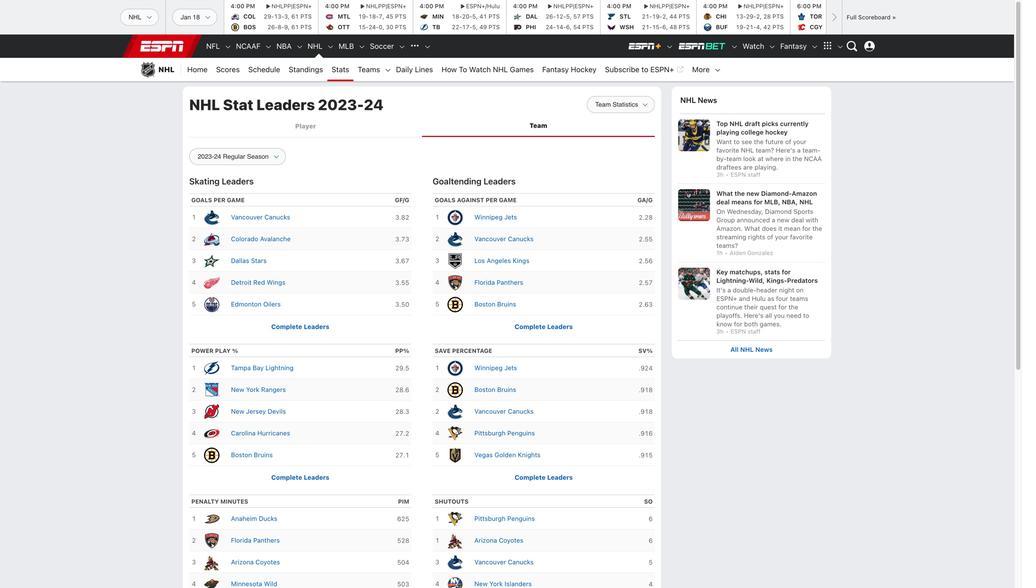 Task type: vqa. For each thing, say whether or not it's contained in the screenshot.
30-14
no



Task type: locate. For each thing, give the bounding box(es) containing it.
standings
[[289, 65, 323, 74]]

nhlpp|espn+ up the 45 on the left top of the page
[[366, 3, 406, 10]]

vegas golden knights image
[[447, 448, 464, 465]]

0 vertical spatial 3h
[[716, 171, 724, 178]]

1 vertical spatial florida panthers
[[231, 537, 280, 545]]

vancouver canucks image down goals per game
[[203, 210, 220, 227]]

2 staff from the top
[[748, 328, 761, 335]]

1 espn staff from the top
[[731, 171, 761, 178]]

pts for 29-13-3, 61 pts
[[300, 13, 312, 20]]

1 horizontal spatial 6,
[[662, 24, 668, 31]]

top nhl draft picks currently playing college hockey element
[[716, 120, 825, 137]]

watch right to
[[469, 65, 491, 74]]

pts right 57
[[582, 13, 594, 20]]

boston bruins image down florida panthers icon
[[447, 297, 464, 314]]

1 vertical spatial fantasy
[[542, 65, 569, 74]]

arizona coyotes image
[[447, 533, 464, 550]]

6 4:00 pm from the left
[[703, 3, 728, 10]]

bruins down carolina hurricanes
[[254, 452, 273, 459]]

4 4:00 from the left
[[513, 3, 527, 10]]

0,
[[379, 24, 384, 31]]

complete leaders for detroit red wings
[[271, 324, 329, 331]]

arizona coyotes link for 1
[[445, 531, 523, 552]]

2 vertical spatial to
[[803, 312, 809, 320]]

2 per from the left
[[486, 197, 497, 204]]

nhl down amazon
[[799, 199, 813, 206]]

florida for 2
[[231, 537, 251, 545]]

nhl inside the how to watch nhl games link
[[493, 65, 508, 74]]

0 horizontal spatial york
[[246, 386, 259, 394]]

espn+ inside the key matchups, stats for lightning-wild, kings-predators it's a double-header night on espn+ and hulu as four teams continue their quest for the playoffs. here's all you need to know for both games.
[[716, 295, 737, 303]]

1 horizontal spatial arizona coyotes link
[[445, 531, 523, 552]]

a inside what the new diamond-amazon deal means for mlb, nba, nhl on wednesday, diamond sports group announced a new deal with amazon. what does it mean for the streaming rights of your favorite teams?
[[772, 217, 775, 224]]

0 horizontal spatial a
[[727, 287, 731, 294]]

4 pm from the left
[[528, 3, 538, 10]]

pts right 54
[[582, 24, 594, 31]]

2 espn from the top
[[731, 328, 746, 335]]

pm
[[246, 3, 255, 10], [340, 3, 349, 10], [435, 3, 444, 10], [528, 3, 538, 10], [622, 3, 631, 10], [718, 3, 728, 10], [812, 3, 821, 10]]

0 horizontal spatial news
[[698, 96, 717, 105]]

2 penguins from the top
[[507, 516, 535, 523]]

1 pittsburgh penguins from the top
[[474, 430, 535, 438]]

nhlpp|espn+ for 61
[[271, 3, 312, 10]]

vancouver canucks link for 2.55
[[445, 229, 534, 250]]

fantasy image
[[811, 43, 818, 51]]

tab list inside standings page "main content"
[[189, 115, 655, 137]]

1 vertical spatial 3h
[[716, 328, 724, 335]]

arizona coyotes for 1
[[474, 537, 523, 545]]

4:00 for dal
[[513, 3, 527, 10]]

2 2, from the left
[[756, 13, 762, 20]]

.918 for bruins
[[639, 387, 653, 394]]

arizona
[[474, 537, 497, 545], [231, 559, 254, 567]]

1 horizontal spatial 24-
[[546, 24, 556, 31]]

1 vertical spatial boston bruins image
[[203, 448, 220, 465]]

nhlpp|espn+ up 44
[[650, 3, 690, 10]]

24-
[[369, 24, 379, 31], [546, 24, 556, 31]]

where
[[765, 155, 784, 163]]

0 horizontal spatial 19-
[[358, 13, 369, 20]]

espn plus image
[[666, 43, 673, 51]]

0 horizontal spatial florida
[[231, 537, 251, 545]]

2 4:00 pm from the left
[[325, 3, 349, 10]]

home
[[187, 65, 208, 74]]

1 horizontal spatial watch
[[743, 42, 764, 50]]

pittsburgh penguins image
[[447, 426, 464, 443]]

1 horizontal spatial boston bruins image
[[447, 297, 464, 314]]

penguins for 4
[[507, 430, 535, 438]]

pm for mtl
[[340, 3, 349, 10]]

1 4:00 pm from the left
[[231, 3, 255, 10]]

21- for stl
[[642, 13, 652, 20]]

soccer image
[[398, 43, 406, 51]]

to
[[641, 65, 648, 74], [734, 138, 740, 146], [803, 312, 809, 320]]

goals down skating
[[191, 197, 212, 204]]

15-
[[358, 24, 369, 31], [652, 24, 662, 31]]

2 jets from the top
[[504, 365, 517, 372]]

watch inside watch link
[[743, 42, 764, 50]]

boston bruins down angeles
[[474, 301, 516, 308]]

0 horizontal spatial 13-
[[274, 13, 284, 20]]

new up it
[[777, 217, 789, 224]]

3 right 504
[[435, 559, 439, 567]]

6:00
[[797, 3, 811, 10]]

canucks up knights
[[508, 408, 534, 416]]

pittsburgh penguins right pittsburgh penguins image
[[474, 516, 535, 523]]

angeles
[[487, 257, 511, 265]]

vancouver canucks for 2.55
[[474, 236, 534, 243]]

0 vertical spatial penguins
[[507, 430, 535, 438]]

pm for stl
[[622, 3, 631, 10]]

pts right 41
[[489, 13, 500, 20]]

pts for 18-20-5, 41 pts
[[489, 13, 500, 20]]

1 goals from the left
[[191, 197, 212, 204]]

a inside top nhl draft picks currently playing college hockey want to see the future of your favorite nhl team? here's a team- by-team look at where in the ncaa draftees are playing.
[[797, 147, 801, 154]]

1 horizontal spatial goals
[[435, 197, 455, 204]]

deal
[[716, 199, 730, 206], [791, 217, 804, 224]]

complete leaders
[[271, 324, 329, 331], [515, 324, 573, 331], [271, 474, 329, 482], [515, 474, 573, 482]]

0 vertical spatial of
[[785, 138, 791, 146]]

colorado avalanche image
[[203, 231, 220, 248]]

dallas stars link
[[201, 250, 267, 272]]

espn bet image
[[678, 42, 727, 50], [731, 43, 738, 51]]

2 6 from the top
[[649, 538, 653, 545]]

global navigation element
[[135, 35, 879, 58]]

1 horizontal spatial arizona
[[474, 537, 497, 545]]

4 4:00 pm from the left
[[513, 3, 538, 10]]

pm up stl
[[622, 3, 631, 10]]

colorado avalanche
[[231, 236, 291, 243]]

1 vertical spatial 6
[[649, 538, 653, 545]]

21- up espn+ image
[[642, 24, 652, 31]]

double-
[[733, 287, 756, 294]]

1 vertical spatial panthers
[[253, 537, 280, 545]]

alden
[[730, 250, 746, 257]]

2 horizontal spatial 13-
[[841, 13, 851, 20]]

0 vertical spatial favorite
[[716, 147, 739, 154]]

wild
[[264, 581, 277, 588]]

favorite inside top nhl draft picks currently playing college hockey want to see the future of your favorite nhl team? here's a team- by-team look at where in the ncaa draftees are playing.
[[716, 147, 739, 154]]

pittsburgh penguins
[[474, 430, 535, 438], [474, 516, 535, 523]]

1 vertical spatial .918
[[639, 409, 653, 416]]

1 vertical spatial what
[[744, 225, 760, 233]]

team
[[726, 155, 741, 163]]

1 vertical spatial a
[[772, 217, 775, 224]]

2023-
[[318, 96, 364, 113]]

3h for want to see the future of your favorite nhl team? here's a team- by-team look at where in the ncaa draftees are playing.
[[716, 171, 724, 178]]

1 horizontal spatial espn bet image
[[731, 43, 738, 51]]

1 6 from the top
[[649, 516, 653, 523]]

of inside top nhl draft picks currently playing college hockey want to see the future of your favorite nhl team? here's a team- by-team look at where in the ncaa draftees are playing.
[[785, 138, 791, 146]]

pts for 19-21-4, 42 pts
[[772, 24, 784, 31]]

1 nhlpp|espn+ from the left
[[271, 3, 312, 10]]

dallas stars image
[[203, 253, 220, 270]]

2 pittsburgh penguins link from the top
[[445, 509, 535, 530]]

2 winnipeg jets from the top
[[474, 365, 517, 372]]

nhl left stat
[[189, 96, 220, 113]]

1 jets from the top
[[504, 214, 517, 221]]

4:00 pm up mtl
[[325, 3, 349, 10]]

4:00 up mtl
[[325, 3, 339, 10]]

19- left the 4, on the right
[[736, 24, 746, 31]]

teams
[[790, 295, 808, 303]]

1 vertical spatial pittsburgh
[[474, 516, 506, 523]]

hockey
[[571, 65, 596, 74]]

1 pm from the left
[[246, 3, 255, 10]]

0 horizontal spatial boston bruins image
[[203, 448, 220, 465]]

5, left 41
[[472, 13, 478, 20]]

4 for new york islanders
[[435, 581, 439, 588]]

1 .918 from the top
[[639, 387, 653, 394]]

complete for detroit red wings
[[271, 324, 302, 331]]

pittsburgh penguins image
[[447, 511, 464, 528]]

19-
[[358, 13, 369, 20], [652, 13, 662, 20], [736, 24, 746, 31]]

gf/g
[[395, 197, 409, 204]]

4:00 up col
[[231, 3, 244, 10]]

espn bet image down the 19-21-4, 42 pts
[[731, 43, 738, 51]]

more espn image
[[820, 38, 835, 54], [837, 43, 844, 51]]

1 horizontal spatial what
[[744, 225, 760, 233]]

florida panthers image
[[203, 533, 220, 550]]

for down "four" at the right of page
[[778, 304, 787, 311]]

new jersey devils image
[[203, 404, 220, 421]]

by-
[[716, 155, 726, 163]]

13- right the chi
[[736, 13, 746, 20]]

5, for 12-
[[566, 13, 572, 20]]

vancouver up colorado avalanche link
[[231, 214, 263, 221]]

amazon
[[792, 190, 817, 198]]

4:00 up min
[[420, 3, 433, 10]]

vancouver canucks for .918
[[474, 408, 534, 416]]

arizona coyotes up "new york islanders" link
[[474, 537, 523, 545]]

0 vertical spatial a
[[797, 147, 801, 154]]

watch left watch image
[[743, 42, 764, 50]]

1 winnipeg from the top
[[474, 214, 503, 221]]

favorite inside what the new diamond-amazon deal means for mlb, nba, nhl on wednesday, diamond sports group announced a new deal with amazon. what does it mean for the streaming rights of your favorite teams?
[[790, 234, 813, 241]]

mean
[[784, 225, 800, 233]]

2 vertical spatial espn+
[[716, 295, 737, 303]]

espn staff for playing.
[[731, 171, 761, 178]]

espn+ up 18-20-5, 41 pts
[[466, 3, 485, 10]]

winnipeg jets down goals against per game
[[474, 214, 517, 221]]

0 vertical spatial florida panthers
[[474, 279, 523, 287]]

3 pm from the left
[[435, 3, 444, 10]]

1 pittsburgh from the top
[[474, 430, 506, 438]]

1 4:00 from the left
[[231, 3, 244, 10]]

carolina hurricanes image
[[203, 426, 220, 443]]

2 vertical spatial boston bruins link
[[201, 445, 273, 466]]

2 61 from the top
[[291, 24, 299, 31]]

tab list
[[189, 115, 655, 137]]

winnipeg for boston
[[474, 365, 503, 372]]

list
[[678, 120, 825, 335]]

1 vertical spatial watch
[[469, 65, 491, 74]]

canucks for .918
[[508, 408, 534, 416]]

2 horizontal spatial 19-
[[736, 24, 746, 31]]

nhl inside all nhl news link
[[740, 346, 754, 354]]

arizona coyotes link
[[445, 531, 523, 552], [201, 552, 280, 574]]

your up team-
[[793, 138, 806, 146]]

ducks
[[259, 516, 277, 523]]

0 vertical spatial winnipeg jets link
[[445, 207, 517, 228]]

0 vertical spatial jets
[[504, 214, 517, 221]]

0 vertical spatial here's
[[776, 147, 795, 154]]

edmonton oilers image
[[203, 297, 220, 314]]

0 horizontal spatial 26-
[[267, 24, 278, 31]]

pm for col
[[246, 3, 255, 10]]

wings
[[267, 279, 285, 287]]

0 vertical spatial pittsburgh penguins link
[[445, 423, 535, 444]]

1 pittsburgh penguins link from the top
[[445, 423, 535, 444]]

0 vertical spatial new
[[746, 190, 759, 198]]

nhl
[[308, 42, 323, 50], [158, 65, 174, 74], [493, 65, 508, 74], [680, 96, 696, 105], [189, 96, 220, 113], [730, 120, 743, 128], [741, 147, 754, 154], [799, 199, 813, 206], [740, 346, 754, 354]]

fantasy left the hockey
[[542, 65, 569, 74]]

1 vertical spatial jets
[[504, 365, 517, 372]]

1 13- from the left
[[274, 13, 284, 20]]

21-18-5, 47 pts
[[830, 24, 878, 31]]

goals against per game
[[435, 197, 517, 204]]

2 nhlpp|espn+ from the left
[[366, 3, 406, 10]]

18- for mtl
[[369, 13, 379, 20]]

1 horizontal spatial arizona coyotes
[[474, 537, 523, 545]]

nhl right nba image
[[308, 42, 323, 50]]

dallas
[[231, 257, 249, 265]]

2 left boston bruins icon at the left bottom of page
[[435, 386, 439, 394]]

0 horizontal spatial fantasy
[[542, 65, 569, 74]]

28
[[763, 13, 771, 20]]

13- up 8-
[[274, 13, 284, 20]]

new york islanders image
[[447, 577, 464, 589]]

pittsburgh penguins link for 4
[[445, 423, 535, 444]]

pts right 28
[[772, 13, 784, 20]]

4:00 pm for chi
[[703, 3, 728, 10]]

news down games.
[[755, 346, 773, 354]]

coyotes
[[499, 537, 523, 545], [255, 559, 280, 567]]

1 for arizona
[[435, 516, 439, 523]]

5 4:00 pm from the left
[[607, 3, 631, 10]]

0 horizontal spatial nhl link
[[135, 58, 181, 81]]

minnesota wild link
[[201, 574, 277, 589]]

28.3
[[395, 409, 409, 416]]

the right in
[[793, 155, 802, 163]]

21- left the full
[[830, 13, 841, 20]]

florida panthers link down los angeles kings link
[[445, 272, 523, 293]]

watch image
[[769, 43, 776, 51]]

2 vertical spatial a
[[727, 287, 731, 294]]

full
[[847, 14, 857, 21]]

1 winnipeg jets link from the top
[[445, 207, 517, 228]]

0 horizontal spatial favorite
[[716, 147, 739, 154]]

pittsburgh for 1
[[474, 516, 506, 523]]

1 vertical spatial york
[[489, 581, 503, 588]]

pts for 13-29-2, 28 pts
[[772, 13, 784, 20]]

ncaaf link
[[232, 35, 265, 58]]

jets for canucks
[[504, 214, 517, 221]]

vancouver up "new york islanders" link
[[474, 559, 506, 567]]

6 pm from the left
[[718, 3, 728, 10]]

2 .918 from the top
[[639, 409, 653, 416]]

game down skating leaders
[[227, 197, 245, 204]]

1 vertical spatial arizona
[[231, 559, 254, 567]]

2 pittsburgh penguins from the top
[[474, 516, 535, 523]]

1 vertical spatial here's
[[744, 312, 763, 320]]

4:00 pm up stl
[[607, 3, 631, 10]]

mlb,
[[764, 199, 780, 206]]

0 vertical spatial winnipeg jets image
[[447, 210, 464, 227]]

new up means
[[746, 190, 759, 198]]

1 horizontal spatial more espn image
[[837, 43, 844, 51]]

new york rangers image
[[203, 382, 220, 399]]

coyotes for 1
[[499, 537, 523, 545]]

anaheim ducks image
[[203, 511, 220, 528]]

daily lines
[[396, 65, 433, 74]]

hulu up their
[[752, 295, 766, 303]]

2 winnipeg jets link from the top
[[445, 358, 517, 379]]

here's up in
[[776, 147, 795, 154]]

2 4:00 from the left
[[325, 3, 339, 10]]

dallas stars
[[231, 257, 267, 265]]

5 nhlpp|espn+ from the left
[[743, 3, 784, 10]]

2 29- from the left
[[746, 13, 756, 20]]

1 espn from the top
[[731, 171, 746, 178]]

to inside top nhl draft picks currently playing college hockey want to see the future of your favorite nhl team? here's a team- by-team look at where in the ncaa draftees are playing.
[[734, 138, 740, 146]]

4:00 for min
[[420, 3, 433, 10]]

canucks for 3.82
[[264, 214, 290, 221]]

1 horizontal spatial florida
[[474, 279, 495, 287]]

0 vertical spatial boston bruins link
[[445, 294, 516, 315]]

winnipeg jets image for boston bruins
[[447, 360, 464, 377]]

nhl down external link image
[[680, 96, 696, 105]]

3 4:00 from the left
[[420, 3, 433, 10]]

4:00 up stl
[[607, 3, 621, 10]]

ncaaf image
[[265, 43, 272, 51]]

bruins for 28.3
[[254, 452, 273, 459]]

1 horizontal spatial favorite
[[790, 234, 813, 241]]

0 vertical spatial new
[[231, 386, 244, 394]]

goals down goaltending
[[435, 197, 455, 204]]

21- for cgy
[[830, 24, 841, 31]]

0 vertical spatial pittsburgh
[[474, 430, 506, 438]]

bruins for 2.56
[[497, 301, 516, 308]]

3 nhlpp|espn+ from the left
[[553, 3, 594, 10]]

1 vertical spatial espn staff
[[731, 328, 761, 335]]

boston right boston bruins icon at the left bottom of page
[[474, 386, 495, 394]]

play
[[215, 348, 231, 355]]

0 horizontal spatial of
[[767, 234, 773, 241]]

carolina
[[231, 430, 256, 438]]

kings
[[513, 257, 529, 265]]

pts for 24-14-6, 54 pts
[[582, 24, 594, 31]]

rights
[[748, 234, 765, 241]]

18- up 22-
[[452, 13, 462, 20]]

0 horizontal spatial espn+
[[466, 3, 485, 10]]

1 24- from the left
[[369, 24, 379, 31]]

complete leaders for florida panthers
[[515, 324, 573, 331]]

the
[[754, 138, 764, 146], [793, 155, 802, 163], [735, 190, 745, 198], [812, 225, 822, 233], [789, 304, 798, 311]]

4:00 pm for min
[[420, 3, 444, 10]]

standings page main content
[[179, 87, 672, 589]]

espn more sports home page image
[[407, 38, 423, 54]]

coyotes up 'wild'
[[255, 559, 280, 567]]

boston bruins image
[[447, 297, 464, 314], [203, 448, 220, 465]]

new for new jersey devils
[[231, 408, 244, 416]]

complete for florida panthers
[[515, 324, 546, 331]]

minnesota wild image
[[203, 577, 220, 589]]

the down with on the right top of the page
[[812, 225, 822, 233]]

3 4:00 pm from the left
[[420, 3, 444, 10]]

tb
[[432, 24, 440, 31]]

panthers for 2
[[253, 537, 280, 545]]

vancouver canucks up the los angeles kings
[[474, 236, 534, 243]]

0 vertical spatial 26-
[[546, 13, 556, 20]]

it's a double-header night on espn+ and hulu as four teams continue their quest for the playoffs. here's all you need to know for both games. element
[[716, 285, 825, 329]]

0 horizontal spatial 18-
[[369, 13, 379, 20]]

1 vertical spatial coyotes
[[255, 559, 280, 567]]

1 horizontal spatial your
[[793, 138, 806, 146]]

penguins
[[507, 430, 535, 438], [507, 516, 535, 523]]

1 vertical spatial of
[[767, 234, 773, 241]]

pm up mtl
[[340, 3, 349, 10]]

vancouver canucks link down boston bruins icon at the left bottom of page
[[445, 401, 534, 423]]

jets
[[504, 214, 517, 221], [504, 365, 517, 372]]

deal up mean
[[791, 217, 804, 224]]

1 vertical spatial 26-
[[267, 24, 278, 31]]

your inside top nhl draft picks currently playing college hockey want to see the future of your favorite nhl team? here's a team- by-team look at where in the ncaa draftees are playing.
[[793, 138, 806, 146]]

pts right 3,
[[300, 13, 312, 20]]

pittsburgh penguins for 4
[[474, 430, 535, 438]]

pts right 30
[[395, 24, 406, 31]]

2 pittsburgh from the top
[[474, 516, 506, 523]]

1 vertical spatial 61
[[291, 24, 299, 31]]

winnipeg down percentage
[[474, 365, 503, 372]]

arizona up minnesota wild link
[[231, 559, 254, 567]]

pm up col
[[246, 3, 255, 10]]

2 right 3.73
[[435, 236, 439, 243]]

2 right 28.3
[[435, 408, 439, 416]]

2 goals from the left
[[435, 197, 455, 204]]

4:00 for col
[[231, 3, 244, 10]]

2 left new york rangers "icon"
[[192, 386, 196, 394]]

4 nhlpp|espn+ from the left
[[650, 3, 690, 10]]

coyotes for 3
[[255, 559, 280, 567]]

2 horizontal spatial a
[[797, 147, 801, 154]]

pm up dal
[[528, 3, 538, 10]]

detroit red wings
[[231, 279, 285, 287]]

standings link
[[284, 58, 327, 81]]

2 6, from the left
[[662, 24, 668, 31]]

0 vertical spatial 61
[[291, 13, 299, 20]]

vancouver canucks link up "new york islanders" link
[[445, 552, 534, 574]]

more
[[692, 65, 710, 74]]

2 for arizona coyotes
[[192, 537, 196, 545]]

the inside the key matchups, stats for lightning-wild, kings-predators it's a double-header night on espn+ and hulu as four teams continue their quest for the playoffs. here's all you need to know for both games.
[[789, 304, 798, 311]]

1 vertical spatial espn+
[[650, 65, 674, 74]]

1 horizontal spatial 26-
[[546, 13, 556, 20]]

pittsburgh right pittsburgh penguins image
[[474, 516, 506, 523]]

vancouver for 3.82
[[231, 214, 263, 221]]

1 61 from the top
[[291, 13, 299, 20]]

1 horizontal spatial florida panthers link
[[445, 272, 523, 293]]

the up team?
[[754, 138, 764, 146]]

2 horizontal spatial espn+
[[716, 295, 737, 303]]

here's inside top nhl draft picks currently playing college hockey want to see the future of your favorite nhl team? here's a team- by-team look at where in the ncaa draftees are playing.
[[776, 147, 795, 154]]

winnipeg jets for vancouver
[[474, 214, 517, 221]]

pm for tor
[[812, 3, 821, 10]]

0 vertical spatial arizona coyotes link
[[445, 531, 523, 552]]

.924
[[639, 365, 653, 372]]

1 horizontal spatial of
[[785, 138, 791, 146]]

a up 'does' on the right top of the page
[[772, 217, 775, 224]]

5 pm from the left
[[622, 3, 631, 10]]

complete leaders link for florida panthers
[[515, 324, 573, 331]]

pittsburgh penguins link up arizona coyotes icon
[[445, 509, 535, 530]]

2 for new jersey devils
[[192, 386, 196, 394]]

min
[[432, 13, 444, 20]]

1 2, from the left
[[662, 13, 668, 20]]

1 vertical spatial arizona coyotes
[[231, 559, 280, 567]]

nhl stat leaders 2023-24
[[189, 96, 383, 113]]

winnipeg
[[474, 214, 503, 221], [474, 365, 503, 372]]

1 winnipeg jets from the top
[[474, 214, 517, 221]]

pts right 49 in the left top of the page
[[489, 24, 500, 31]]

pts for 15-24-0, 30 pts
[[395, 24, 406, 31]]

pts for 21-13-8, 50 pts
[[867, 13, 878, 20]]

2 winnipeg jets image from the top
[[447, 360, 464, 377]]

so
[[644, 499, 653, 506]]

nhlpp|espn+ for 57
[[553, 3, 594, 10]]

1 winnipeg jets image from the top
[[447, 210, 464, 227]]

0 horizontal spatial goals
[[191, 197, 212, 204]]

1 down goals per game
[[192, 214, 196, 221]]

canucks
[[264, 214, 290, 221], [508, 236, 534, 243], [508, 408, 534, 416], [508, 559, 534, 567]]

4:00 pm up min
[[420, 3, 444, 10]]

what the new diamond-amazon deal means for mlb, nba, nhl image
[[678, 190, 710, 221]]

1 3h from the top
[[716, 171, 724, 178]]

winnipeg jets image
[[447, 210, 464, 227], [447, 360, 464, 377]]

group
[[716, 217, 735, 224]]

3 13- from the left
[[841, 13, 851, 20]]

vancouver canucks image up los angeles kings icon
[[447, 231, 464, 248]]

fantasy inside 'link'
[[780, 42, 807, 50]]

panthers for 4
[[497, 279, 523, 287]]

0 vertical spatial arizona
[[474, 537, 497, 545]]

2 3h from the top
[[716, 328, 724, 335]]

27.1
[[395, 452, 409, 460]]

0 horizontal spatial arizona coyotes
[[231, 559, 280, 567]]

your inside what the new diamond-amazon deal means for mlb, nba, nhl on wednesday, diamond sports group announced a new deal with amazon. what does it mean for the streaming rights of your favorite teams?
[[775, 234, 788, 241]]

vancouver canucks image for 2.55
[[447, 231, 464, 248]]

2 pm from the left
[[340, 3, 349, 10]]

1 vertical spatial winnipeg jets image
[[447, 360, 464, 377]]

1 horizontal spatial coyotes
[[499, 537, 523, 545]]

2 espn staff from the top
[[731, 328, 761, 335]]

1 for florida
[[192, 516, 196, 523]]

fantasy
[[780, 42, 807, 50], [542, 65, 569, 74]]

3 left arizona coyotes image
[[192, 559, 196, 567]]

24- down 12- on the top right of page
[[546, 24, 556, 31]]

espn+ left external link image
[[650, 65, 674, 74]]

espn bet image up more at the top of the page
[[678, 42, 727, 50]]

more sports image
[[424, 43, 431, 51]]

staff down both
[[748, 328, 761, 335]]

1 staff from the top
[[748, 171, 761, 178]]

1 horizontal spatial florida panthers
[[474, 279, 523, 287]]

vancouver canucks link
[[201, 207, 290, 228], [445, 229, 534, 250], [445, 401, 534, 423], [445, 552, 534, 574]]

pittsburgh up vegas golden knights link
[[474, 430, 506, 438]]

their
[[744, 304, 758, 311]]

1 6, from the left
[[566, 24, 572, 31]]

vancouver for 5
[[474, 559, 506, 567]]

espn+ hulu
[[466, 3, 500, 10]]

new for new york rangers
[[231, 386, 244, 394]]

0 horizontal spatial 24-
[[369, 24, 379, 31]]

vancouver canucks link up colorado avalanche link
[[201, 207, 290, 228]]

2 horizontal spatial 18-
[[841, 24, 851, 31]]

1 horizontal spatial 15-
[[652, 24, 662, 31]]

28.6
[[395, 387, 409, 394]]

vancouver canucks image
[[203, 210, 220, 227], [447, 231, 464, 248], [447, 404, 464, 421], [447, 555, 464, 572]]

pts right 9, on the left top
[[300, 24, 312, 31]]

watch inside the how to watch nhl games link
[[469, 65, 491, 74]]

1 vertical spatial pittsburgh penguins link
[[445, 509, 535, 530]]

vancouver canucks image for .918
[[447, 404, 464, 421]]

18- for cgy
[[841, 24, 851, 31]]

3 for dallas stars
[[192, 257, 196, 265]]

1 horizontal spatial 2,
[[756, 13, 762, 20]]

1 29- from the left
[[264, 13, 274, 20]]

jets for bruins
[[504, 365, 517, 372]]

1 penguins from the top
[[507, 430, 535, 438]]

0 horizontal spatial 2,
[[662, 13, 668, 20]]

1 vertical spatial penguins
[[507, 516, 535, 523]]

5 4:00 from the left
[[607, 3, 621, 10]]

2 winnipeg from the top
[[474, 365, 503, 372]]

hulu up 18-20-5, 41 pts
[[487, 3, 500, 10]]

21- right cgy
[[830, 24, 841, 31]]

florida panthers
[[474, 279, 523, 287], [231, 537, 280, 545]]

arizona for 1
[[474, 537, 497, 545]]

florida down los angeles kings link
[[474, 279, 495, 287]]

1 vertical spatial deal
[[791, 217, 804, 224]]

1 vertical spatial pittsburgh penguins
[[474, 516, 535, 523]]

more espn image right the fantasy icon
[[820, 38, 835, 54]]

complete for pittsburgh penguins
[[515, 474, 546, 482]]

tab list containing team
[[189, 115, 655, 137]]

6 4:00 from the left
[[703, 3, 717, 10]]

a left team-
[[797, 147, 801, 154]]

1 vertical spatial hulu
[[752, 295, 766, 303]]

1 vertical spatial favorite
[[790, 234, 813, 241]]

news up top on the top of the page
[[698, 96, 717, 105]]

york left rangers
[[246, 386, 259, 394]]

skating
[[189, 177, 220, 187]]

6 for coyotes
[[649, 538, 653, 545]]

more espn image down "21-18-5, 47 pts"
[[837, 43, 844, 51]]

.916
[[639, 430, 653, 438]]

7 pm from the left
[[812, 3, 821, 10]]

pm up tor
[[812, 3, 821, 10]]

espn+ inside subscribe to espn+ link
[[650, 65, 674, 74]]

boston bruins image
[[447, 382, 464, 399]]

57
[[573, 13, 581, 20]]

complete
[[271, 324, 302, 331], [515, 324, 546, 331], [271, 474, 302, 482], [515, 474, 546, 482]]

here's
[[776, 147, 795, 154], [744, 312, 763, 320]]

1 horizontal spatial hulu
[[752, 295, 766, 303]]

winnipeg jets for boston
[[474, 365, 517, 372]]

hulu inside the key matchups, stats for lightning-wild, kings-predators it's a double-header night on espn+ and hulu as four teams continue their quest for the playoffs. here's all you need to know for both games.
[[752, 295, 766, 303]]

pts for 26-12-5, 57 pts
[[582, 13, 594, 20]]

vancouver canucks image up "new york islanders" image
[[447, 555, 464, 572]]

games
[[510, 65, 534, 74]]

top
[[716, 120, 728, 128]]

19- for buf
[[736, 24, 746, 31]]

2.57
[[639, 279, 653, 287]]

6, left 54
[[566, 24, 572, 31]]

four
[[776, 295, 788, 303]]

espn staff for know
[[731, 328, 761, 335]]



Task type: describe. For each thing, give the bounding box(es) containing it.
carolina hurricanes
[[231, 430, 290, 438]]

power
[[191, 348, 213, 355]]

vegas golden knights
[[474, 452, 540, 459]]

diamond
[[765, 208, 792, 216]]

for up kings-
[[782, 269, 791, 276]]

gonzalez
[[747, 250, 773, 257]]

nfl image
[[224, 43, 232, 51]]

nhl inside what the new diamond-amazon deal means for mlb, nba, nhl on wednesday, diamond sports group announced a new deal with amazon. what does it mean for the streaming rights of your favorite teams?
[[799, 199, 813, 206]]

3 for los angeles kings
[[435, 257, 439, 265]]

minutes
[[220, 499, 248, 506]]

boston bruins for 2.56
[[474, 301, 516, 308]]

ott
[[338, 24, 350, 31]]

look
[[743, 155, 756, 163]]

1 for vancouver
[[435, 214, 439, 221]]

12-
[[556, 13, 566, 20]]

mlb image
[[358, 43, 366, 51]]

florida panthers for 2
[[231, 537, 280, 545]]

anaheim
[[231, 516, 257, 523]]

complete leaders link for detroit red wings
[[271, 324, 329, 331]]

goaltending
[[433, 177, 482, 187]]

boston for 2.56
[[474, 301, 495, 308]]

teams
[[358, 65, 380, 74]]

2 for vancouver canucks
[[435, 386, 439, 394]]

what the new diamond-amazon deal means for mlb, nba, nhl on wednesday, diamond sports group announced a new deal with amazon. what does it mean for the streaming rights of your favorite teams?
[[716, 190, 822, 250]]

4:00 pm for stl
[[607, 3, 631, 10]]

3.73
[[395, 236, 409, 243]]

playing
[[716, 129, 739, 136]]

pts for 19-18-7, 45 pts
[[395, 13, 406, 20]]

external link image
[[676, 63, 684, 76]]

know
[[716, 321, 732, 328]]

hockey
[[765, 129, 788, 136]]

team
[[530, 122, 547, 129]]

2.28
[[639, 214, 653, 221]]

1 horizontal spatial news
[[755, 346, 773, 354]]

detroit red wings image
[[203, 275, 220, 292]]

5, for 20-
[[472, 13, 478, 20]]

for left mlb,
[[754, 199, 763, 206]]

1 horizontal spatial 18-
[[452, 13, 462, 20]]

florida panthers link for 4
[[445, 272, 523, 293]]

bos
[[243, 24, 256, 31]]

4:00 for mtl
[[325, 3, 339, 10]]

staff for know
[[748, 328, 761, 335]]

50
[[858, 13, 866, 20]]

nhl left home
[[158, 65, 174, 74]]

0 horizontal spatial deal
[[716, 199, 730, 206]]

arizona coyotes image
[[203, 555, 220, 572]]

4,
[[756, 24, 762, 31]]

teams link
[[353, 58, 384, 81]]

pm for dal
[[528, 3, 538, 10]]

what the new diamond-amazon deal means for mlb, nba, nhl element
[[716, 190, 825, 207]]

header
[[756, 287, 777, 294]]

stats
[[332, 65, 349, 74]]

of inside what the new diamond-amazon deal means for mlb, nba, nhl on wednesday, diamond sports group announced a new deal with amazon. what does it mean for the streaming rights of your favorite teams?
[[767, 234, 773, 241]]

13- for 6:00 pm
[[841, 13, 851, 20]]

future
[[765, 138, 783, 146]]

1 horizontal spatial 19-
[[652, 13, 662, 20]]

as
[[767, 295, 774, 303]]

pts for 21-19-2, 44 pts
[[679, 13, 690, 20]]

espn for know
[[731, 328, 746, 335]]

vancouver canucks image for 5
[[447, 555, 464, 572]]

more image
[[714, 67, 721, 74]]

are
[[743, 164, 753, 171]]

does
[[762, 225, 777, 233]]

nhl down see
[[741, 147, 754, 154]]

teams?
[[716, 242, 738, 250]]

1 horizontal spatial deal
[[791, 217, 804, 224]]

pim
[[398, 499, 409, 506]]

vancouver canucks link for 5
[[445, 552, 534, 574]]

a inside the key matchups, stats for lightning-wild, kings-predators it's a double-header night on espn+ and hulu as four teams continue their quest for the playoffs. here's all you need to know for both games.
[[727, 287, 731, 294]]

for down with on the right top of the page
[[802, 225, 811, 233]]

26-8-9, 61 pts
[[267, 24, 312, 31]]

key matchups, stats for lightning-wild, kings-predators image
[[678, 268, 710, 300]]

goals per game
[[191, 197, 245, 204]]

1 horizontal spatial nhl link
[[303, 35, 327, 58]]

pittsburgh for 4
[[474, 430, 506, 438]]

3 for vancouver canucks
[[435, 559, 439, 567]]

list containing top nhl draft picks currently playing college hockey
[[678, 120, 825, 335]]

arizona coyotes link for 3
[[201, 552, 280, 574]]

1 game from the left
[[227, 197, 245, 204]]

nfl link
[[202, 35, 224, 58]]

boston bruins image for carolina
[[203, 448, 220, 465]]

1 vertical spatial boston bruins link
[[445, 380, 516, 401]]

it
[[778, 225, 782, 233]]

at
[[758, 155, 764, 163]]

21-15-6, 48 pts
[[642, 24, 690, 31]]

top nhl draft picks currently playing college hockey image
[[678, 120, 710, 151]]

winnipeg jets link for boston
[[445, 358, 517, 379]]

knights
[[518, 452, 540, 459]]

tampa bay lightning image
[[203, 360, 220, 377]]

on wednesday, diamond sports group announced a new deal with amazon. what does it mean for the streaming rights of your favorite teams? element
[[716, 207, 825, 250]]

goals for skating leaders
[[191, 197, 212, 204]]

los angeles kings image
[[447, 253, 464, 270]]

nhlpp|espn+ for 28
[[743, 3, 784, 10]]

pts for 21-18-5, 47 pts
[[867, 24, 878, 31]]

anaheim ducks
[[231, 516, 277, 523]]

you
[[774, 312, 785, 320]]

nhl inside standings page "main content"
[[189, 96, 220, 113]]

4 for florida panthers
[[435, 279, 439, 287]]

want
[[716, 138, 732, 146]]

anaheim ducks link
[[201, 509, 277, 530]]

nhl news
[[680, 96, 717, 105]]

edmonton
[[231, 301, 261, 308]]

player link
[[189, 116, 422, 136]]

buf
[[716, 24, 728, 31]]

4 for detroit red wings
[[192, 279, 196, 287]]

61 for 9,
[[291, 24, 299, 31]]

5 for detroit
[[192, 301, 196, 308]]

0 horizontal spatial espn bet image
[[678, 42, 727, 50]]

ncaaf
[[236, 42, 261, 50]]

new york rangers
[[231, 386, 286, 394]]

nhl image
[[327, 43, 334, 51]]

winnipeg jets link for vancouver
[[445, 207, 517, 228]]

1 for new
[[192, 365, 196, 372]]

5 for pittsburgh
[[435, 452, 439, 459]]

4 for carolina hurricanes
[[192, 430, 196, 438]]

21- down "13-29-2, 28 pts"
[[746, 24, 756, 31]]

sv%
[[638, 348, 653, 355]]

1 horizontal spatial new
[[777, 217, 789, 224]]

how to watch nhl games
[[442, 65, 534, 74]]

save percentage
[[435, 348, 492, 355]]

1 for boston
[[435, 365, 439, 372]]

41
[[479, 13, 487, 20]]

on
[[796, 287, 804, 294]]

nhl up playing
[[730, 120, 743, 128]]

profile management image
[[864, 41, 875, 52]]

20-
[[462, 13, 472, 20]]

nba image
[[296, 43, 303, 51]]

it's
[[716, 287, 726, 294]]

subscribe to espn+
[[605, 65, 674, 74]]

6, for 14-
[[566, 24, 572, 31]]

florida panthers image
[[447, 275, 464, 292]]

2, for 19-
[[662, 13, 668, 20]]

625
[[397, 516, 409, 523]]

0 vertical spatial what
[[716, 190, 733, 198]]

4:00 pm for dal
[[513, 3, 538, 10]]

1 vertical spatial boston bruins
[[474, 386, 516, 394]]

goals for goaltending leaders
[[435, 197, 455, 204]]

col
[[243, 13, 256, 20]]

see
[[741, 138, 752, 146]]

fantasy link
[[776, 35, 811, 58]]

here's inside the key matchups, stats for lightning-wild, kings-predators it's a double-header night on espn+ and hulu as four teams continue their quest for the playoffs. here's all you need to know for both games.
[[744, 312, 763, 320]]

5, for 17-
[[472, 24, 478, 31]]

espn+ image
[[628, 42, 662, 50]]

to inside the key matchups, stats for lightning-wild, kings-predators it's a double-header night on espn+ and hulu as four teams continue their quest for the playoffs. here's all you need to know for both games.
[[803, 312, 809, 320]]

nhl inside global navigation element
[[308, 42, 323, 50]]

want to see the future of your favorite nhl team? here's a team-by-team look at where in the ncaa draftees are playing. element
[[716, 137, 825, 172]]

boston for 28.3
[[231, 452, 252, 459]]

vancouver canucks for 3.82
[[231, 214, 290, 221]]

0 vertical spatial to
[[641, 65, 648, 74]]

currently
[[780, 120, 809, 128]]

york for islanders
[[489, 581, 503, 588]]

5 for carolina
[[192, 452, 196, 459]]

scores
[[216, 65, 240, 74]]

528
[[397, 538, 409, 545]]

22-
[[452, 24, 462, 31]]

29.5
[[395, 365, 409, 372]]

picks
[[762, 120, 778, 128]]

los angeles kings
[[474, 257, 529, 265]]

2 15- from the left
[[652, 24, 662, 31]]

3h for it's a double-header night on espn+ and hulu as four teams continue their quest for the playoffs. here's all you need to know for both games.
[[716, 328, 724, 335]]

13- for 4:00 pm
[[274, 13, 284, 20]]

4 for minnesota wild
[[192, 581, 196, 588]]

for down playoffs.
[[734, 321, 742, 328]]

stat
[[223, 96, 253, 113]]

fantasy hockey link
[[538, 58, 601, 81]]

more link
[[688, 58, 714, 81]]

both
[[744, 321, 758, 328]]

kings-
[[766, 277, 787, 284]]

vancouver canucks for 5
[[474, 559, 534, 567]]

penguins for 1
[[507, 516, 535, 523]]

vancouver for 2.55
[[474, 236, 506, 243]]

all nhl news link
[[730, 346, 773, 354]]

0 horizontal spatial hulu
[[487, 3, 500, 10]]

canucks for 5
[[508, 559, 534, 567]]

2 24- from the left
[[546, 24, 556, 31]]

key matchups, stats for lightning-wild, kings-predators element
[[716, 268, 825, 285]]

1 left arizona coyotes icon
[[435, 537, 439, 545]]

1 vertical spatial bruins
[[497, 386, 516, 394]]

complete for carolina hurricanes
[[271, 474, 302, 482]]

2 game from the left
[[499, 197, 517, 204]]

continue
[[716, 304, 742, 311]]

4 for pittsburgh penguins
[[435, 430, 439, 438]]

21-13-8, 50 pts
[[830, 13, 878, 20]]

teams image
[[384, 67, 392, 74]]

1 15- from the left
[[358, 24, 369, 31]]

new york islanders link
[[445, 574, 532, 589]]

18-20-5, 41 pts
[[452, 13, 500, 20]]

vancouver canucks link for .918
[[445, 401, 534, 423]]

.918 for canucks
[[639, 409, 653, 416]]

48
[[669, 24, 677, 31]]

team link
[[422, 116, 655, 136]]

1 vertical spatial boston
[[474, 386, 495, 394]]

tampa
[[231, 365, 251, 372]]

all
[[730, 346, 738, 354]]

3 for new jersey devils
[[192, 408, 196, 416]]

winnipeg jets image for vancouver canucks
[[447, 210, 464, 227]]

complete leaders for pittsburgh penguins
[[515, 474, 573, 482]]

vegas golden knights link
[[445, 445, 540, 466]]

soccer
[[370, 42, 394, 50]]

all
[[765, 312, 772, 320]]

42
[[763, 24, 771, 31]]

26- for 12-
[[546, 13, 556, 20]]

4:00 pm for col
[[231, 3, 255, 10]]

winnipeg for vancouver
[[474, 214, 503, 221]]

boston bruins link for 28.3
[[201, 445, 273, 466]]

7,
[[379, 13, 384, 20]]

draft
[[745, 120, 760, 128]]

1 per from the left
[[214, 197, 225, 204]]

6 for penguins
[[649, 516, 653, 523]]

hurricanes
[[257, 430, 290, 438]]

islanders
[[505, 581, 532, 588]]

the up means
[[735, 190, 745, 198]]

watch link
[[738, 35, 769, 58]]

2 for dallas stars
[[192, 236, 196, 243]]

2.56
[[639, 258, 653, 265]]

tampa bay lightning link
[[201, 358, 294, 379]]

top nhl draft picks currently playing college hockey want to see the future of your favorite nhl team? here's a team- by-team look at where in the ncaa draftees are playing.
[[716, 120, 822, 171]]

2 13- from the left
[[736, 13, 746, 20]]

pm for min
[[435, 3, 444, 10]]

0 horizontal spatial more espn image
[[820, 38, 835, 54]]



